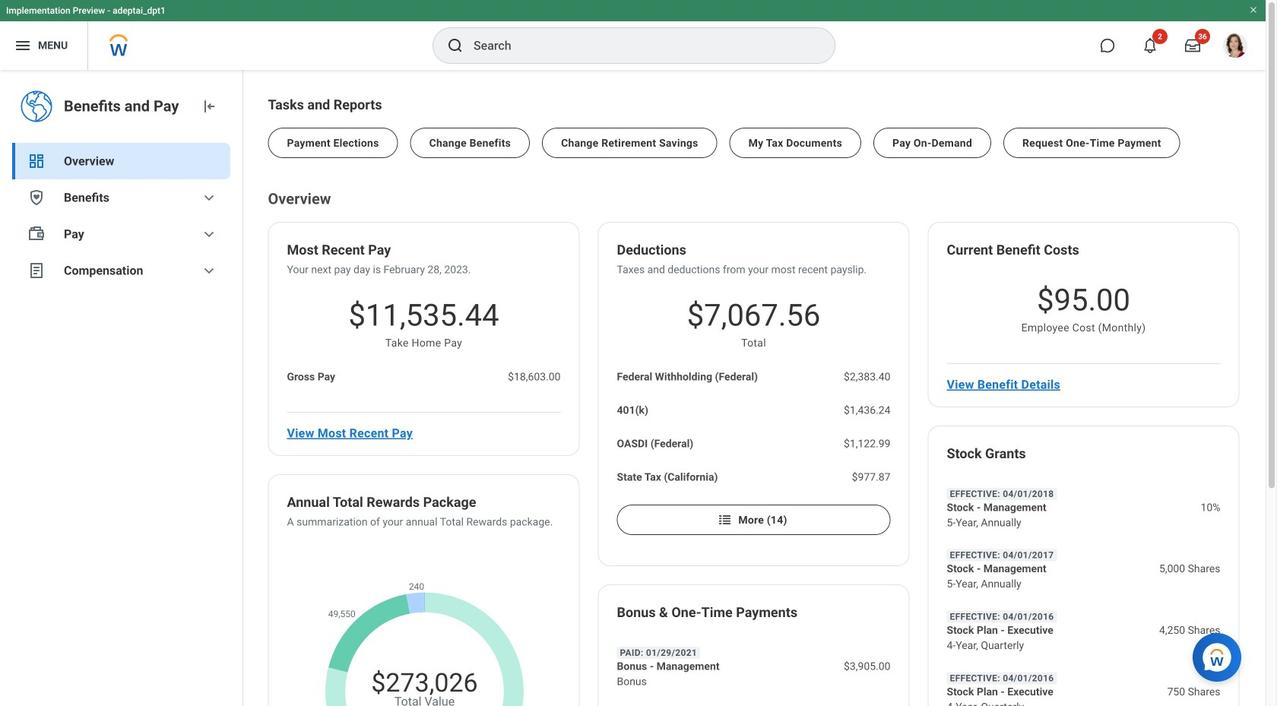 Task type: locate. For each thing, give the bounding box(es) containing it.
chevron down small image
[[200, 189, 218, 207], [200, 262, 218, 280]]

task pay image
[[27, 225, 46, 243]]

benefits and pay element
[[64, 96, 188, 117]]

taxes and deductions from your most recent payslip. element
[[617, 262, 867, 278]]

1 chevron down small image from the top
[[200, 189, 218, 207]]

2 chevron down small image from the top
[[200, 262, 218, 280]]

navigation pane region
[[0, 70, 243, 707]]

current benefit costs element
[[947, 241, 1080, 262]]

list
[[268, 116, 1242, 158]]

chevron down small image down chevron down small icon
[[200, 262, 218, 280]]

1 vertical spatial chevron down small image
[[200, 262, 218, 280]]

chevron down small image for "benefits" icon
[[200, 189, 218, 207]]

stock grants element
[[947, 445, 1027, 466]]

Search Workday  search field
[[474, 29, 804, 62]]

chevron down small image up chevron down small icon
[[200, 189, 218, 207]]

banner
[[0, 0, 1266, 70]]

profile logan mcneil image
[[1224, 33, 1248, 61]]

chevron down small image for document alt icon
[[200, 262, 218, 280]]

your next pay day is february 28, 2023. element
[[287, 262, 471, 278]]

0 vertical spatial chevron down small image
[[200, 189, 218, 207]]



Task type: describe. For each thing, give the bounding box(es) containing it.
benefits image
[[27, 189, 46, 207]]

document alt image
[[27, 262, 46, 280]]

search image
[[446, 37, 465, 55]]

close environment banner image
[[1250, 5, 1259, 14]]

chevron down small image
[[200, 225, 218, 243]]

a summarization of your annual total rewards package. element
[[287, 515, 553, 530]]

most recent pay element
[[287, 241, 391, 262]]

notifications large image
[[1143, 38, 1158, 53]]

list view image
[[718, 513, 733, 528]]

bonus & one-time payments element
[[617, 604, 798, 625]]

inbox large image
[[1186, 38, 1201, 53]]

justify image
[[14, 37, 32, 55]]

annual total rewards package element
[[287, 494, 477, 515]]

transformation import image
[[200, 97, 218, 116]]

dashboard image
[[27, 152, 46, 170]]

deductions element
[[617, 241, 687, 262]]



Task type: vqa. For each thing, say whether or not it's contained in the screenshot.
task pay icon
yes



